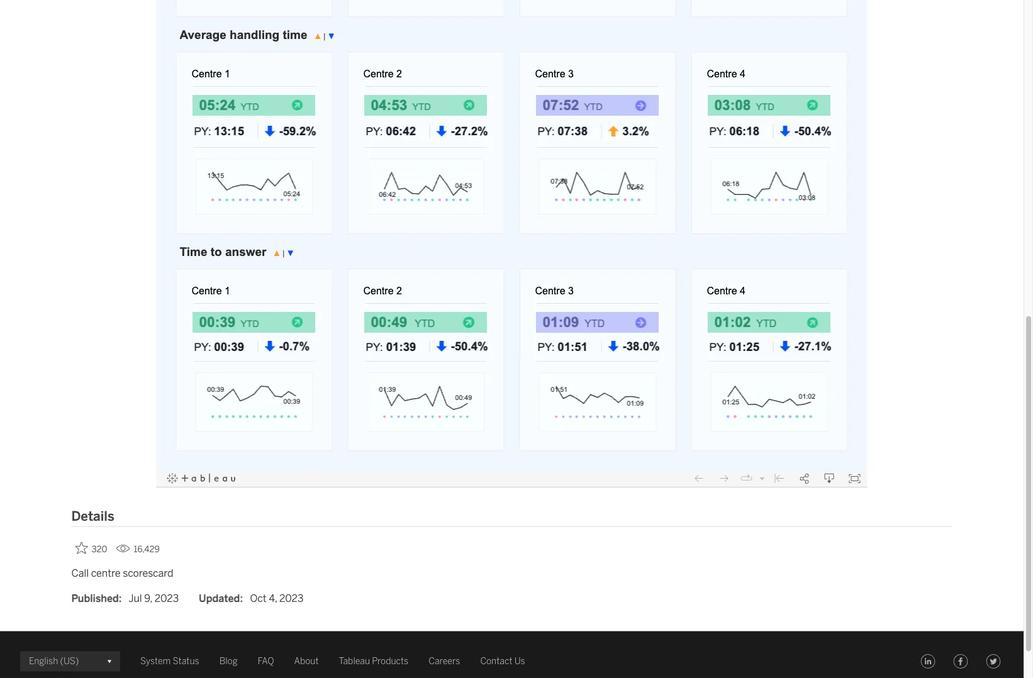 Task type: vqa. For each thing, say whether or not it's contained in the screenshot.
CALL
yes



Task type: describe. For each thing, give the bounding box(es) containing it.
about
[[294, 657, 319, 667]]

oct
[[250, 593, 267, 605]]

2023 for oct 4, 2023
[[280, 593, 304, 605]]

english (us)
[[29, 657, 79, 667]]

scorescard
[[123, 568, 173, 580]]

Add Favorite button
[[71, 538, 111, 559]]

selected language element
[[29, 652, 111, 672]]

system
[[140, 657, 171, 667]]

16,429
[[134, 545, 160, 555]]

jul
[[129, 593, 142, 605]]

blog link
[[219, 655, 238, 670]]

contact us
[[481, 657, 525, 667]]

centre
[[91, 568, 121, 580]]

system status
[[140, 657, 199, 667]]

tableau products link
[[339, 655, 409, 670]]

4,
[[269, 593, 277, 605]]

contact
[[481, 657, 513, 667]]

products
[[372, 657, 409, 667]]

call
[[71, 568, 89, 580]]

: for published
[[119, 593, 122, 605]]

us
[[515, 657, 525, 667]]

english
[[29, 657, 58, 667]]



Task type: locate. For each thing, give the bounding box(es) containing it.
2 : from the left
[[240, 593, 243, 605]]

faq
[[258, 657, 274, 667]]

: left the jul
[[119, 593, 122, 605]]

1 : from the left
[[119, 593, 122, 605]]

1 2023 from the left
[[155, 593, 179, 605]]

call centre scorescard
[[71, 568, 173, 580]]

blog
[[219, 657, 238, 667]]

: for updated
[[240, 593, 243, 605]]

careers link
[[429, 655, 460, 670]]

tableau products
[[339, 657, 409, 667]]

9,
[[144, 593, 152, 605]]

320
[[92, 545, 107, 555]]

published
[[71, 593, 119, 605]]

published :
[[71, 593, 122, 605]]

16,429 views element
[[111, 540, 165, 560]]

2023 for jul 9, 2023
[[155, 593, 179, 605]]

system status link
[[140, 655, 199, 670]]

2 2023 from the left
[[280, 593, 304, 605]]

0 horizontal spatial :
[[119, 593, 122, 605]]

careers
[[429, 657, 460, 667]]

status
[[173, 657, 199, 667]]

contact us link
[[481, 655, 525, 670]]

1 horizontal spatial :
[[240, 593, 243, 605]]

2023 right 9,
[[155, 593, 179, 605]]

updated
[[199, 593, 240, 605]]

: left oct
[[240, 593, 243, 605]]

1 horizontal spatial 2023
[[280, 593, 304, 605]]

updated :
[[199, 593, 243, 605]]

about link
[[294, 655, 319, 670]]

oct 4, 2023
[[250, 593, 304, 605]]

tableau
[[339, 657, 370, 667]]

:
[[119, 593, 122, 605], [240, 593, 243, 605]]

faq link
[[258, 655, 274, 670]]

details
[[71, 509, 114, 525]]

(us)
[[60, 657, 79, 667]]

jul 9, 2023
[[129, 593, 179, 605]]

0 horizontal spatial 2023
[[155, 593, 179, 605]]

2023
[[155, 593, 179, 605], [280, 593, 304, 605]]

2023 right 4,
[[280, 593, 304, 605]]



